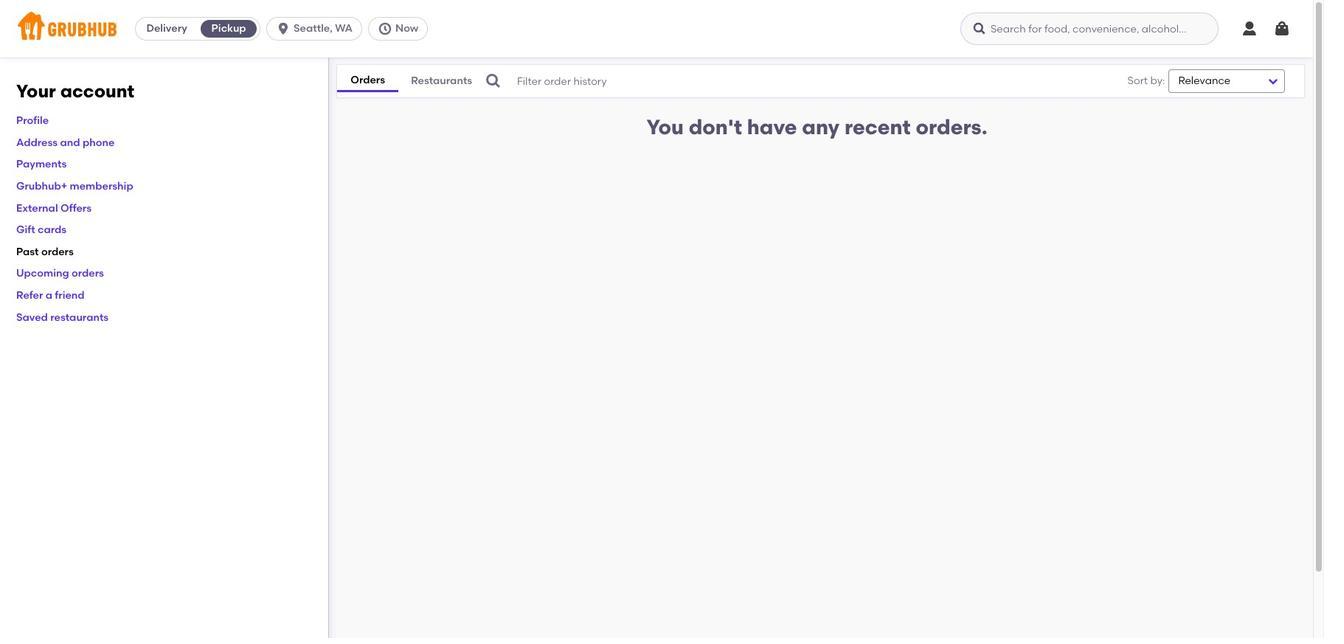 Task type: locate. For each thing, give the bounding box(es) containing it.
external offers
[[16, 202, 91, 214]]

sort by:
[[1128, 74, 1165, 87]]

orders
[[41, 245, 74, 258], [72, 267, 104, 280]]

seattle, wa button
[[266, 17, 368, 41]]

orders for upcoming orders
[[72, 267, 104, 280]]

delivery button
[[136, 17, 198, 41]]

svg image
[[1241, 20, 1258, 38], [1273, 20, 1291, 38], [276, 21, 291, 36], [378, 21, 392, 36], [972, 21, 987, 36], [485, 72, 502, 90]]

svg image inside now "button"
[[378, 21, 392, 36]]

payments link
[[16, 158, 67, 171]]

upcoming orders link
[[16, 267, 104, 280]]

wa
[[335, 22, 353, 35]]

1 vertical spatial orders
[[72, 267, 104, 280]]

0 vertical spatial orders
[[41, 245, 74, 258]]

orders up "friend"
[[72, 267, 104, 280]]

saved restaurants
[[16, 311, 109, 324]]

grubhub+
[[16, 180, 67, 193]]

profile
[[16, 115, 49, 127]]

seattle, wa
[[294, 22, 353, 35]]

svg image inside seattle, wa button
[[276, 21, 291, 36]]

orders up upcoming orders
[[41, 245, 74, 258]]

refer a friend
[[16, 289, 85, 302]]

any
[[802, 114, 840, 139]]

pickup
[[211, 22, 246, 35]]

gift
[[16, 224, 35, 236]]

profile link
[[16, 115, 49, 127]]

saved restaurants link
[[16, 311, 109, 324]]

past orders link
[[16, 245, 74, 258]]

past orders
[[16, 245, 74, 258]]

now button
[[368, 17, 434, 41]]

phone
[[83, 136, 115, 149]]

upcoming orders
[[16, 267, 104, 280]]

your account
[[16, 80, 134, 102]]

past
[[16, 245, 39, 258]]

orders for past orders
[[41, 245, 74, 258]]

seattle,
[[294, 22, 333, 35]]

recent
[[845, 114, 911, 139]]

main navigation navigation
[[0, 0, 1313, 58]]

and
[[60, 136, 80, 149]]

friend
[[55, 289, 85, 302]]

orders
[[351, 74, 385, 86]]

restaurants
[[411, 75, 472, 87]]

grubhub+ membership link
[[16, 180, 133, 193]]



Task type: describe. For each thing, give the bounding box(es) containing it.
address and phone link
[[16, 136, 115, 149]]

a
[[46, 289, 52, 302]]

have
[[747, 114, 797, 139]]

orders button
[[337, 70, 399, 92]]

delivery
[[146, 22, 187, 35]]

orders.
[[916, 114, 987, 139]]

don't
[[689, 114, 742, 139]]

you
[[646, 114, 684, 139]]

restaurants button
[[399, 71, 485, 91]]

Search for food, convenience, alcohol... search field
[[960, 13, 1219, 45]]

membership
[[70, 180, 133, 193]]

external
[[16, 202, 58, 214]]

your
[[16, 80, 56, 102]]

you don't have any recent orders.
[[646, 114, 987, 139]]

upcoming
[[16, 267, 69, 280]]

address
[[16, 136, 58, 149]]

saved
[[16, 311, 48, 324]]

grubhub+ membership
[[16, 180, 133, 193]]

by:
[[1150, 74, 1165, 87]]

gift cards
[[16, 224, 67, 236]]

refer a friend link
[[16, 289, 85, 302]]

cards
[[38, 224, 67, 236]]

restaurants
[[50, 311, 109, 324]]

now
[[395, 22, 418, 35]]

external offers link
[[16, 202, 91, 214]]

sort
[[1128, 74, 1148, 87]]

pickup button
[[198, 17, 260, 41]]

refer
[[16, 289, 43, 302]]

offers
[[60, 202, 91, 214]]

account
[[60, 80, 134, 102]]

Filter order history search field
[[485, 65, 1083, 97]]

payments
[[16, 158, 67, 171]]

gift cards link
[[16, 224, 67, 236]]

address and phone
[[16, 136, 115, 149]]



Task type: vqa. For each thing, say whether or not it's contained in the screenshot.
Grubhub+
yes



